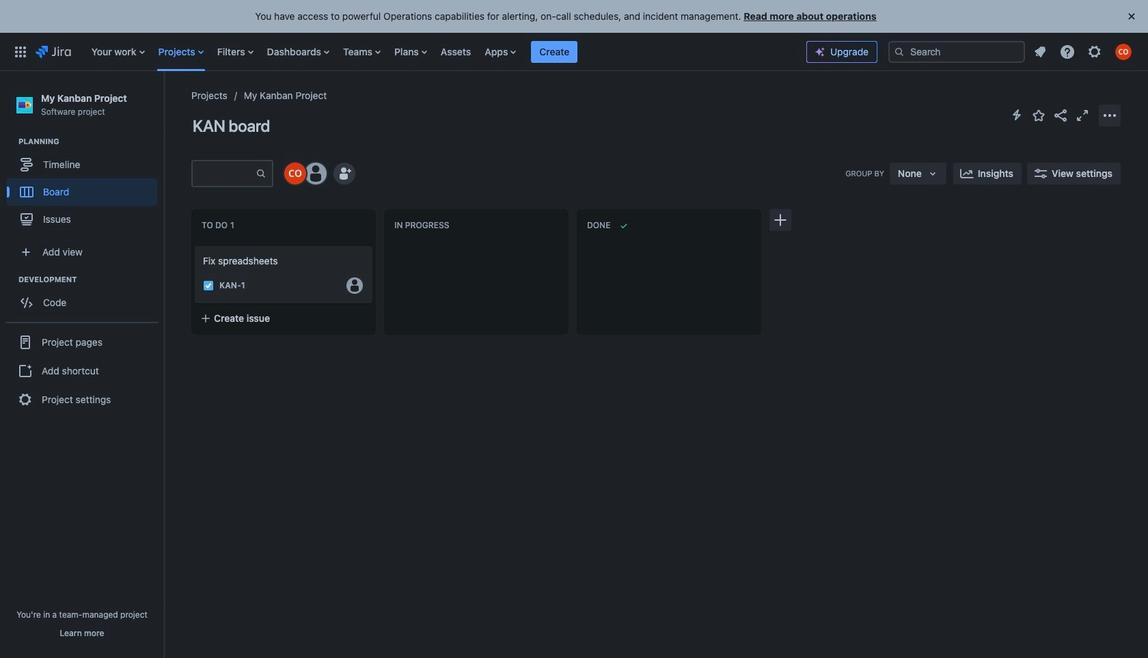 Task type: describe. For each thing, give the bounding box(es) containing it.
notifications image
[[1032, 43, 1049, 60]]

development image
[[2, 272, 18, 288]]

heading for "planning" icon
[[18, 136, 163, 147]]

settings image
[[1087, 43, 1103, 60]]

heading for development icon at the top of page
[[18, 274, 163, 285]]

Search field
[[889, 41, 1025, 63]]

view settings image
[[1033, 165, 1049, 182]]

Search this board text field
[[193, 161, 256, 186]]

group for development icon at the top of page
[[7, 274, 163, 321]]

planning image
[[2, 133, 18, 150]]

more image
[[1102, 107, 1118, 123]]

help image
[[1060, 43, 1076, 60]]

primary element
[[8, 32, 807, 71]]

automations menu button icon image
[[1009, 107, 1025, 123]]

sidebar element
[[0, 71, 164, 658]]

to do element
[[202, 220, 237, 230]]

star kan board image
[[1031, 107, 1047, 123]]



Task type: locate. For each thing, give the bounding box(es) containing it.
0 vertical spatial heading
[[18, 136, 163, 147]]

your profile and settings image
[[1116, 43, 1132, 60]]

group for "planning" icon
[[7, 136, 163, 237]]

enter full screen image
[[1075, 107, 1091, 123]]

heading
[[18, 136, 163, 147], [18, 274, 163, 285]]

group
[[7, 136, 163, 237], [7, 274, 163, 321], [5, 322, 159, 419]]

None search field
[[889, 41, 1025, 63]]

list item
[[531, 32, 578, 71]]

create column image
[[773, 212, 789, 228]]

0 vertical spatial group
[[7, 136, 163, 237]]

1 vertical spatial group
[[7, 274, 163, 321]]

sidebar navigation image
[[149, 88, 179, 115]]

list
[[85, 32, 807, 71], [1028, 39, 1140, 64]]

1 heading from the top
[[18, 136, 163, 147]]

banner
[[0, 32, 1149, 71]]

add people image
[[336, 165, 353, 182]]

search image
[[894, 46, 905, 57]]

create issue image
[[185, 237, 202, 253]]

task image
[[203, 280, 214, 291]]

appswitcher icon image
[[12, 43, 29, 60]]

dismiss image
[[1124, 8, 1140, 25]]

1 horizontal spatial list
[[1028, 39, 1140, 64]]

jira image
[[36, 43, 71, 60], [36, 43, 71, 60]]

2 heading from the top
[[18, 274, 163, 285]]

1 vertical spatial heading
[[18, 274, 163, 285]]

2 vertical spatial group
[[5, 322, 159, 419]]

0 horizontal spatial list
[[85, 32, 807, 71]]



Task type: vqa. For each thing, say whether or not it's contained in the screenshot.
heading related to group associated with Development icon
yes



